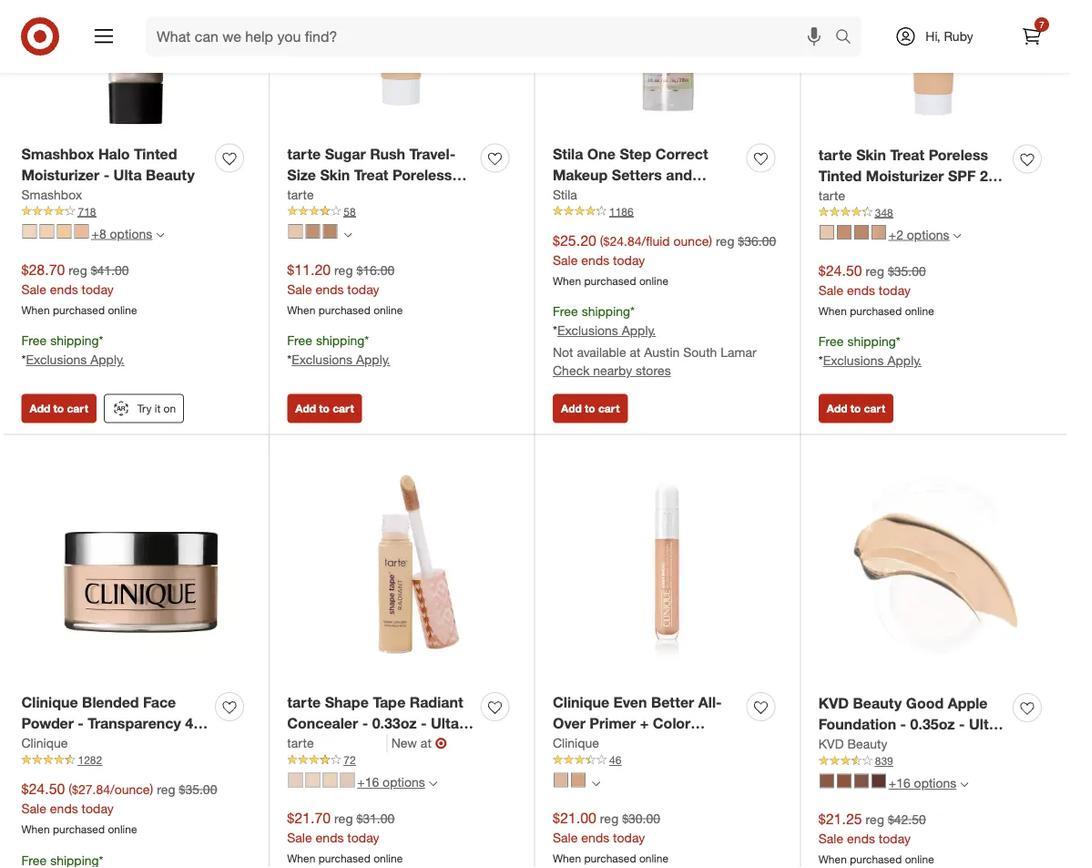 Task type: vqa. For each thing, say whether or not it's contained in the screenshot.
left Dec
no



Task type: locate. For each thing, give the bounding box(es) containing it.
sale inside $21.70 reg $31.00 sale ends today when purchased online
[[287, 830, 312, 846]]

2 horizontal spatial free shipping * * exclusions apply.
[[819, 334, 922, 369]]

0 vertical spatial $35.00
[[888, 263, 926, 279]]

20b light image
[[340, 773, 355, 788]]

to for $11.20
[[319, 402, 330, 415]]

purchased down '$16.00'
[[319, 303, 371, 316]]

tarte link for $24.50
[[819, 186, 846, 204]]

1 horizontal spatial +16
[[889, 775, 911, 791]]

online down $31.00
[[374, 852, 403, 865]]

add
[[30, 402, 50, 415], [295, 402, 316, 415], [561, 402, 582, 415], [827, 402, 848, 415]]

clinique blended face powder - transparency 4 - 0.88oz - ulta beauty
[[21, 694, 203, 753]]

apply. down "$24.50 reg $35.00 sale ends today when purchased online"
[[888, 353, 922, 369]]

hi,
[[926, 28, 941, 44]]

$24.50 for -
[[819, 261, 862, 279]]

skin
[[857, 146, 886, 164]]

0 horizontal spatial fl
[[659, 736, 667, 753]]

free shipping * * exclusions apply. down "$24.50 reg $35.00 sale ends today when purchased online"
[[819, 334, 922, 369]]

( inside $24.50 ( $27.84 /ounce ) reg $35.00 sale ends today when purchased online
[[69, 782, 72, 798]]

online inside $21.70 reg $31.00 sale ends today when purchased online
[[374, 852, 403, 865]]

tarte up light image in the right top of the page
[[819, 187, 846, 203]]

1186
[[609, 204, 634, 218]]

kvd inside kvd beauty good apple foundation - 0.35oz - ulta beauty
[[819, 695, 849, 713]]

kvd
[[819, 695, 849, 713], [819, 736, 844, 752]]

fl
[[841, 188, 850, 205], [659, 736, 667, 753]]

oz inside tarte skin treat poreless tinted moisturizer spf 20 - 1 fl oz - ulta beauty
[[854, 188, 870, 205]]

options for beauty
[[110, 225, 152, 241]]

shipping up available
[[582, 304, 631, 319]]

1 vertical spatial (
[[69, 782, 72, 798]]

0 vertical spatial all colors image
[[344, 231, 352, 239]]

all colors + 16 more colors image for kvd beauty good apple foundation - 0.35oz - ulta beauty
[[961, 781, 969, 789]]

exclusions up available
[[557, 323, 618, 338]]

1 horizontal spatial all colors + 16 more colors image
[[961, 781, 969, 789]]

reg inside $21.25 reg $42.50 sale ends today when purchased online
[[866, 812, 885, 828]]

tinted inside tarte skin treat poreless tinted moisturizer spf 20 - 1 fl oz - ulta beauty
[[819, 167, 862, 184]]

when
[[553, 274, 581, 287], [21, 303, 50, 316], [287, 303, 316, 316], [819, 304, 847, 317], [21, 823, 50, 836], [287, 852, 316, 865], [553, 852, 581, 865], [819, 853, 847, 866]]

2 kvd from the top
[[819, 736, 844, 752]]

all colors + 16 more colors image for tarte shape tape radiant concealer - 0.33oz - ulta beauty
[[429, 780, 437, 788]]

sale
[[553, 252, 578, 268], [21, 281, 46, 297], [287, 281, 312, 297], [819, 282, 844, 298], [21, 801, 46, 817], [287, 830, 312, 846], [553, 830, 578, 846], [819, 831, 844, 847]]

at inside free shipping * * exclusions apply. not available at austin south lamar check nearby stores
[[630, 344, 641, 360]]

sale inside $21.00 reg $30.00 sale ends today when purchased online
[[553, 830, 578, 846]]

exclusions inside free shipping * * exclusions apply. not available at austin south lamar check nearby stores
[[557, 323, 618, 338]]

all colors element
[[344, 228, 352, 239], [592, 777, 600, 788]]

ends down the $27.84
[[50, 801, 78, 817]]

purchased inside $21.00 reg $30.00 sale ends today when purchased online
[[584, 852, 636, 865]]

halo
[[98, 145, 130, 163]]

reg inside "$24.50 reg $35.00 sale ends today when purchased online"
[[866, 263, 885, 279]]

free up not
[[553, 304, 578, 319]]

online inside $21.00 reg $30.00 sale ends today when purchased online
[[639, 852, 669, 865]]

1 vertical spatial fl
[[659, 736, 667, 753]]

when inside $21.70 reg $31.00 sale ends today when purchased online
[[287, 852, 316, 865]]

2 clinique link from the left
[[553, 734, 599, 752]]

2 add to cart from the left
[[295, 402, 354, 415]]

oz left 348
[[854, 188, 870, 205]]

$21.00
[[553, 810, 597, 827]]

3 add to cart from the left
[[561, 402, 620, 415]]

tarte link for $11.20
[[287, 185, 314, 203]]

ulta inside smashbox halo tinted moisturizer - ulta beauty
[[114, 166, 142, 184]]

) inside $24.50 ( $27.84 /ounce ) reg $35.00 sale ends today when purchased online
[[150, 782, 153, 798]]

options down 718 "link"
[[110, 225, 152, 241]]

1 horizontal spatial free shipping * * exclusions apply.
[[287, 333, 390, 368]]

ends inside "$24.50 reg $35.00 sale ends today when purchased online"
[[847, 282, 875, 298]]

on
[[164, 402, 176, 415]]

ends for $21.25
[[847, 831, 875, 847]]

1 light image from the left
[[57, 224, 72, 239]]

1 vertical spatial smashbox
[[21, 186, 82, 202]]

ends down $21.70
[[316, 830, 344, 846]]

ends for $28.70
[[50, 281, 78, 297]]

clinique inside clinique even better all- over primer + color corrector - 0.2 fl oz - ulta beauty
[[553, 694, 610, 712]]

all colors + 16 more colors element
[[429, 777, 437, 788], [961, 778, 969, 789]]

at
[[630, 344, 641, 360], [421, 735, 432, 751]]

add to cart button
[[21, 394, 96, 423], [287, 394, 362, 423], [553, 394, 628, 423], [819, 394, 894, 423]]

free down $28.70 reg $41.00 sale ends today when purchased online
[[21, 333, 47, 349]]

reg inside $21.70 reg $31.00 sale ends today when purchased online
[[334, 811, 353, 827]]

ulta down halo
[[114, 166, 142, 184]]

58 link
[[287, 203, 517, 219]]

peach image
[[554, 773, 568, 788]]

$24.50 for 0.88oz
[[21, 780, 65, 798]]

online inside "$24.50 reg $35.00 sale ends today when purchased online"
[[905, 304, 935, 317]]

1282 link
[[21, 752, 251, 768]]

0 horizontal spatial all colors + 16 more colors element
[[429, 777, 437, 788]]

apply. down $11.20 reg $16.00 sale ends today when purchased online
[[356, 352, 390, 368]]

tarte inside tarte skin treat poreless tinted moisturizer spf 20 - 1 fl oz - ulta beauty
[[819, 146, 852, 164]]

1 horizontal spatial all colors + 16 more colors element
[[961, 778, 969, 789]]

reg left $36.00
[[716, 233, 735, 249]]

0 horizontal spatial all colors image
[[344, 231, 352, 239]]

1 horizontal spatial tinted
[[819, 167, 862, 184]]

smashbox halo tinted moisturizer - ulta beauty image
[[21, 0, 251, 133], [21, 0, 251, 133]]

smashbox for smashbox
[[21, 186, 82, 202]]

sale down $28.70
[[21, 281, 46, 297]]

add to cart for $24.50
[[827, 402, 886, 415]]

clinique blended face powder - transparency 4 - 0.88oz - ulta beauty image
[[21, 453, 251, 682], [21, 453, 251, 682]]

exclusions for $25.20
[[557, 323, 618, 338]]

$24.50 reg $35.00 sale ends today when purchased online
[[819, 261, 935, 317]]

color
[[653, 715, 691, 733]]

clinique link down powder
[[21, 734, 68, 752]]

options for 0.33oz
[[383, 774, 425, 790]]

smashbox halo tinted moisturizer - ulta beauty
[[21, 145, 195, 184]]

reg left $41.00
[[69, 262, 87, 278]]

+2 options button
[[812, 220, 970, 249]]

ends down $25.20
[[581, 252, 610, 268]]

$21.25
[[819, 810, 862, 828]]

1 horizontal spatial )
[[709, 233, 713, 249]]

when down $28.70
[[21, 303, 50, 316]]

$24.50 ( $27.84 /ounce ) reg $35.00 sale ends today when purchased online
[[21, 780, 217, 836]]

when inside $11.20 reg $16.00 sale ends today when purchased online
[[287, 303, 316, 316]]

sale inside $28.70 reg $41.00 sale ends today when purchased online
[[21, 281, 46, 297]]

$24.50 down 0.88oz
[[21, 780, 65, 798]]

options for 0.35oz
[[914, 775, 957, 791]]

add to cart button for $25.20
[[553, 394, 628, 423]]

sale for $11.20
[[287, 281, 312, 297]]

shipping for $24.50
[[848, 334, 896, 350]]

all colors element for $11.20
[[344, 228, 352, 239]]

reg
[[716, 233, 735, 249], [69, 262, 87, 278], [334, 262, 353, 278], [866, 263, 885, 279], [157, 782, 175, 798], [334, 811, 353, 827], [600, 811, 619, 827], [866, 812, 885, 828]]

0 horizontal spatial (
[[69, 782, 72, 798]]

kvd beauty
[[819, 736, 888, 752]]

kvd up "foundation"
[[819, 695, 849, 713]]

stila one step correct makeup setters and primers - 30ml - ulta beauty image
[[553, 0, 782, 133], [553, 0, 782, 133]]

7
[[1040, 19, 1045, 30]]

ends for $21.70
[[316, 830, 344, 846]]

reg left $31.00
[[334, 811, 353, 827]]

tarte sugar rush travel-size skin treat poreless tinted moisturizer broad spectrum spf 20 - 0.33 fl oz - ulta beauty image
[[287, 0, 517, 133], [287, 0, 517, 133]]

1 horizontal spatial at
[[630, 344, 641, 360]]

sale inside "$24.50 reg $35.00 sale ends today when purchased online"
[[819, 282, 844, 298]]

medium image
[[305, 224, 320, 239]]

today inside $21.70 reg $31.00 sale ends today when purchased online
[[347, 830, 379, 846]]

smashbox inside smashbox halo tinted moisturizer - ulta beauty
[[21, 145, 94, 163]]

1 horizontal spatial all colors element
[[592, 777, 600, 788]]

shipping inside free shipping * * exclusions apply. not available at austin south lamar check nearby stores
[[582, 304, 631, 319]]

3 cart from the left
[[599, 402, 620, 415]]

3 add to cart button from the left
[[553, 394, 628, 423]]

when inside $28.70 reg $41.00 sale ends today when purchased online
[[21, 303, 50, 316]]

all colors + 16 more colors image
[[429, 780, 437, 788], [961, 781, 969, 789]]

0 vertical spatial smashbox
[[21, 145, 94, 163]]

0.33oz
[[372, 715, 417, 733]]

sale for $21.25
[[819, 831, 844, 847]]

exclusions apply. link up available
[[557, 323, 656, 338]]

to
[[53, 402, 64, 415], [319, 402, 330, 415], [585, 402, 595, 415], [851, 402, 861, 415]]

tarte skin treat poreless tinted moisturizer spf 20 - 1 fl oz - ulta beauty
[[819, 146, 996, 205]]

( right $25.20
[[600, 233, 604, 249]]

today inside $28.70 reg $41.00 sale ends today when purchased online
[[82, 281, 114, 297]]

all colors element for $21.00
[[592, 777, 600, 788]]

exclusions apply. link for $28.70
[[26, 352, 125, 368]]

all colors image right apricot image
[[592, 780, 600, 788]]

0 horizontal spatial $24.50
[[21, 780, 65, 798]]

( left /ounce
[[69, 782, 72, 798]]

reg inside $28.70 reg $41.00 sale ends today when purchased online
[[69, 262, 87, 278]]

online down '$16.00'
[[374, 303, 403, 316]]

purchased inside $21.70 reg $31.00 sale ends today when purchased online
[[319, 852, 371, 865]]

0 vertical spatial kvd
[[819, 695, 849, 713]]

clinique even better all-over primer + color corrector - 0.2 fl oz - ulta beauty image
[[553, 453, 782, 682], [553, 453, 782, 682]]

today down +2 options dropdown button
[[879, 282, 911, 298]]

0 vertical spatial tinted
[[134, 145, 177, 163]]

light image left light neutral icon
[[57, 224, 72, 239]]

online for $11.20
[[374, 303, 403, 316]]

kvd beauty link
[[819, 735, 888, 753]]

cart
[[67, 402, 88, 415], [333, 402, 354, 415], [599, 402, 620, 415], [864, 402, 886, 415]]

when for $24.50
[[819, 304, 847, 317]]

light image left medium image
[[288, 224, 303, 239]]

when down $21.25
[[819, 853, 847, 866]]

sale inside $11.20 reg $16.00 sale ends today when purchased online
[[287, 281, 312, 297]]

ulta up the ¬
[[431, 715, 459, 733]]

apply. inside free shipping * * exclusions apply. not available at austin south lamar check nearby stores
[[622, 323, 656, 338]]

light image
[[57, 224, 72, 239], [288, 224, 303, 239]]

0 horizontal spatial light image
[[57, 224, 72, 239]]

tinted up 1
[[819, 167, 862, 184]]

apply. for $28.70
[[90, 352, 125, 368]]

smashbox for smashbox halo tinted moisturizer - ulta beauty
[[21, 145, 94, 163]]

fl inside tarte skin treat poreless tinted moisturizer spf 20 - 1 fl oz - ulta beauty
[[841, 188, 850, 205]]

good
[[906, 695, 944, 713]]

$21.70 reg $31.00 sale ends today when purchased online
[[287, 810, 403, 865]]

at up stores
[[630, 344, 641, 360]]

exclusions down $28.70 reg $41.00 sale ends today when purchased online
[[26, 352, 87, 368]]

4 cart from the left
[[864, 402, 886, 415]]

0 horizontal spatial free shipping * * exclusions apply.
[[21, 333, 125, 368]]

stila inside stila one step correct makeup setters and primers - 30ml - ulta beauty
[[553, 145, 583, 163]]

free inside free shipping * * exclusions apply. not available at austin south lamar check nearby stores
[[553, 304, 578, 319]]

1 horizontal spatial moisturizer
[[866, 167, 944, 184]]

ends inside $28.70 reg $41.00 sale ends today when purchased online
[[50, 281, 78, 297]]

0 vertical spatial $24.50
[[819, 261, 862, 279]]

stila for stila one step correct makeup setters and primers - 30ml - ulta beauty
[[553, 145, 583, 163]]

1 horizontal spatial fl
[[841, 188, 850, 205]]

all colors + 8 more colors element
[[156, 228, 164, 239]]

clinique link down over
[[553, 734, 599, 752]]

at left the ¬
[[421, 735, 432, 751]]

reg for $21.70
[[334, 811, 353, 827]]

ends for $21.00
[[581, 830, 610, 846]]

shipping
[[582, 304, 631, 319], [50, 333, 99, 349], [316, 333, 365, 349], [848, 334, 896, 350]]

tan image
[[323, 224, 337, 239], [854, 225, 869, 240]]

today inside "$24.50 reg $35.00 sale ends today when purchased online"
[[879, 282, 911, 298]]

stila link
[[553, 185, 577, 203]]

shipping down $28.70 reg $41.00 sale ends today when purchased online
[[50, 333, 99, 349]]

+16 for $21.70
[[357, 774, 379, 790]]

1 cart from the left
[[67, 402, 88, 415]]

online down /fluid
[[639, 274, 669, 287]]

all colors + 2 more colors image
[[953, 232, 962, 240]]

apply.
[[622, 323, 656, 338], [90, 352, 125, 368], [356, 352, 390, 368], [888, 353, 922, 369]]

0 horizontal spatial +16 options
[[357, 774, 425, 790]]

ends inside $21.25 reg $42.50 sale ends today when purchased online
[[847, 831, 875, 847]]

purchased inside $11.20 reg $16.00 sale ends today when purchased online
[[319, 303, 371, 316]]

clinique up powder
[[21, 694, 78, 712]]

0 horizontal spatial all colors element
[[344, 228, 352, 239]]

reg left $30.00
[[600, 811, 619, 827]]

makeup
[[553, 166, 608, 184]]

today inside $21.00 reg $30.00 sale ends today when purchased online
[[613, 830, 645, 846]]

all colors + 8 more colors image
[[156, 231, 164, 239]]

sale for $21.70
[[287, 830, 312, 846]]

light neutral image
[[74, 224, 89, 239]]

kvd beauty good apple foundation - 0.35oz - ulta beauty
[[819, 695, 998, 754]]

1 clinique link from the left
[[21, 734, 68, 752]]

2 add from the left
[[295, 402, 316, 415]]

0 vertical spatial at
[[630, 344, 641, 360]]

1 add from the left
[[30, 402, 50, 415]]

purchased for $28.70
[[53, 303, 105, 316]]

0 vertical spatial all colors element
[[344, 228, 352, 239]]

ends down $11.20
[[316, 281, 344, 297]]

0 horizontal spatial tinted
[[134, 145, 177, 163]]

4 add to cart from the left
[[827, 402, 886, 415]]

all colors image for $21.00
[[592, 780, 600, 788]]

even
[[614, 694, 647, 712]]

$24.50 inside "$24.50 reg $35.00 sale ends today when purchased online"
[[819, 261, 862, 279]]

apply. for $25.20
[[622, 323, 656, 338]]

1 horizontal spatial clinique link
[[553, 734, 599, 752]]

2 stila from the top
[[553, 186, 577, 202]]

fair light image
[[40, 224, 54, 239]]

all colors + 16 more colors image down 72 link
[[429, 780, 437, 788]]

to for $25.20
[[585, 402, 595, 415]]

add to cart
[[30, 402, 88, 415], [295, 402, 354, 415], [561, 402, 620, 415], [827, 402, 886, 415]]

(
[[600, 233, 604, 249], [69, 782, 72, 798]]

online for $28.70
[[108, 303, 137, 316]]

What can we help you find? suggestions appear below search field
[[146, 16, 840, 56]]

1 add to cart from the left
[[30, 402, 88, 415]]

1 horizontal spatial $24.50
[[819, 261, 862, 279]]

ends down $21.25
[[847, 831, 875, 847]]

4 to from the left
[[851, 402, 861, 415]]

all colors image
[[344, 231, 352, 239], [592, 780, 600, 788]]

all colors + 16 more colors element down 72 link
[[429, 777, 437, 788]]

tarte link up 72
[[287, 734, 388, 752]]

online down $41.00
[[108, 303, 137, 316]]

when for $21.25
[[819, 853, 847, 866]]

sale inside $21.25 reg $42.50 sale ends today when purchased online
[[819, 831, 844, 847]]

1 vertical spatial tinted
[[819, 167, 862, 184]]

1 vertical spatial at
[[421, 735, 432, 751]]

tarte left skin
[[819, 146, 852, 164]]

reg inside $11.20 reg $16.00 sale ends today when purchased online
[[334, 262, 353, 278]]

shipping down "$24.50 reg $35.00 sale ends today when purchased online"
[[848, 334, 896, 350]]

1 vertical spatial )
[[150, 782, 153, 798]]

tarte up medium image
[[287, 186, 314, 202]]

ends down $28.70
[[50, 281, 78, 297]]

tarte shape tape radiant concealer - 0.33oz - ulta beauty
[[287, 694, 463, 753]]

primers
[[553, 187, 607, 204]]

purchased down the $27.84
[[53, 823, 105, 836]]

1 vertical spatial all colors element
[[592, 777, 600, 788]]

stila one step correct makeup setters and primers - 30ml - ulta beauty
[[553, 145, 708, 225]]

ends inside $24.50 ( $27.84 /ounce ) reg $35.00 sale ends today when purchased online
[[50, 801, 78, 817]]

purchased inside "$24.50 reg $35.00 sale ends today when purchased online"
[[850, 304, 902, 317]]

ends inside $21.00 reg $30.00 sale ends today when purchased online
[[581, 830, 610, 846]]

reg inside $21.00 reg $30.00 sale ends today when purchased online
[[600, 811, 619, 827]]

4 add from the left
[[827, 402, 848, 415]]

) left $36.00
[[709, 233, 713, 249]]

+16 options for 0.33oz
[[357, 774, 425, 790]]

tarte link up light image in the right top of the page
[[819, 186, 846, 204]]

today down $24.84 on the top right of the page
[[613, 252, 645, 268]]

( inside '$25.20 ( $24.84 /fluid ounce ) reg $36.00 sale ends today when purchased online'
[[600, 233, 604, 249]]

1 kvd from the top
[[819, 695, 849, 713]]

0 horizontal spatial clinique link
[[21, 734, 68, 752]]

tarte shape tape radiant concealer - 0.33oz - ulta beauty image
[[287, 453, 517, 682], [287, 453, 517, 682]]

smashbox
[[21, 145, 94, 163], [21, 186, 82, 202]]

clinique link
[[21, 734, 68, 752], [553, 734, 599, 752]]

today down $30.00
[[613, 830, 645, 846]]

apply. up try it on button
[[90, 352, 125, 368]]

free shipping * * exclusions apply.
[[21, 333, 125, 368], [287, 333, 390, 368], [819, 334, 922, 369]]

12b fair beige image
[[288, 773, 303, 788]]

spf
[[948, 167, 976, 184]]

0 horizontal spatial oz
[[671, 736, 687, 753]]

ulta inside stila one step correct makeup setters and primers - 30ml - ulta beauty
[[668, 187, 697, 204]]

today inside $24.50 ( $27.84 /ounce ) reg $35.00 sale ends today when purchased online
[[82, 801, 114, 817]]

when down $21.00
[[553, 852, 581, 865]]

1 horizontal spatial +16 options button
[[812, 769, 977, 798]]

1 horizontal spatial all colors image
[[592, 780, 600, 788]]

clinique up over
[[553, 694, 610, 712]]

clinique link for corrector
[[553, 734, 599, 752]]

transparency
[[88, 715, 181, 733]]

when down $11.20
[[287, 303, 316, 316]]

ends inside $11.20 reg $16.00 sale ends today when purchased online
[[316, 281, 344, 297]]

1 vertical spatial oz
[[671, 736, 687, 753]]

today inside $11.20 reg $16.00 sale ends today when purchased online
[[347, 281, 379, 297]]

beauty inside stila one step correct makeup setters and primers - 30ml - ulta beauty
[[553, 207, 602, 225]]

0 vertical spatial stila
[[553, 145, 583, 163]]

check nearby stores button
[[553, 362, 671, 380]]

online inside $28.70 reg $41.00 sale ends today when purchased online
[[108, 303, 137, 316]]

reg left '$16.00'
[[334, 262, 353, 278]]

0 horizontal spatial moisturizer
[[21, 166, 99, 184]]

purchased inside $28.70 reg $41.00 sale ends today when purchased online
[[53, 303, 105, 316]]

sale down $21.70
[[287, 830, 312, 846]]

2 cart from the left
[[333, 402, 354, 415]]

0 vertical spatial oz
[[854, 188, 870, 205]]

ulta up the +2
[[884, 188, 912, 205]]

tan image right medium icon
[[854, 225, 869, 240]]

today
[[613, 252, 645, 268], [82, 281, 114, 297], [347, 281, 379, 297], [879, 282, 911, 298], [82, 801, 114, 817], [347, 830, 379, 846], [613, 830, 645, 846], [879, 831, 911, 847]]

moisturizer
[[21, 166, 99, 184], [866, 167, 944, 184]]

smashbox up fair light image
[[21, 186, 82, 202]]

1 horizontal spatial +16 options
[[889, 775, 957, 791]]

2 smashbox from the top
[[21, 186, 82, 202]]

to for $24.50
[[851, 402, 861, 415]]

free
[[553, 304, 578, 319], [21, 333, 47, 349], [287, 333, 312, 349], [819, 334, 844, 350]]

today down the $27.84
[[82, 801, 114, 817]]

free shipping * * exclusions apply. for $11.20
[[287, 333, 390, 368]]

- left 0.2
[[624, 736, 630, 753]]

today down $42.50
[[879, 831, 911, 847]]

ulta down and
[[668, 187, 697, 204]]

when down $25.20
[[553, 274, 581, 287]]

tarte skin treat poreless tinted moisturizer spf 20 - 1 fl oz - ulta beauty image
[[819, 0, 1049, 134], [819, 0, 1049, 134]]

stores
[[636, 363, 671, 379]]

add for $24.50
[[827, 402, 848, 415]]

fair image
[[22, 224, 37, 239]]

+2
[[889, 226, 904, 242]]

3 to from the left
[[585, 402, 595, 415]]

ulta down apple on the bottom of page
[[969, 716, 998, 733]]

ulta down blended
[[80, 736, 108, 753]]

when inside $21.25 reg $42.50 sale ends today when purchased online
[[819, 853, 847, 866]]

face
[[143, 694, 176, 712]]

tarte inside the tarte shape tape radiant concealer - 0.33oz - ulta beauty
[[287, 694, 321, 712]]

today for $21.70
[[347, 830, 379, 846]]

0 horizontal spatial +16
[[357, 774, 379, 790]]

ruby
[[944, 28, 974, 44]]

sale down 0.88oz
[[21, 801, 46, 817]]

- down halo
[[104, 166, 109, 184]]

1 vertical spatial $24.50
[[21, 780, 65, 798]]

1 vertical spatial kvd
[[819, 736, 844, 752]]

0 horizontal spatial +16 options button
[[280, 768, 445, 797]]

light image
[[820, 225, 834, 240]]

0 horizontal spatial tan image
[[323, 224, 337, 239]]

1 smashbox from the top
[[21, 145, 94, 163]]

online inside $21.25 reg $42.50 sale ends today when purchased online
[[905, 853, 935, 866]]

purchased inside $21.25 reg $42.50 sale ends today when purchased online
[[850, 853, 902, 866]]

options down 72 link
[[383, 774, 425, 790]]

1 horizontal spatial (
[[600, 233, 604, 249]]

clinique
[[21, 694, 78, 712], [553, 694, 610, 712], [21, 735, 68, 751], [553, 735, 599, 751]]

1 vertical spatial stila
[[553, 186, 577, 202]]

stila down makeup
[[553, 186, 577, 202]]

beauty inside clinique even better all- over primer + color corrector - 0.2 fl oz - ulta beauty
[[553, 756, 602, 774]]

online down /ounce
[[108, 823, 137, 836]]

exclusions down $11.20 reg $16.00 sale ends today when purchased online
[[292, 352, 353, 368]]

all colors + 16 more colors image down 839 link
[[961, 781, 969, 789]]

1 horizontal spatial light image
[[288, 224, 303, 239]]

0 vertical spatial fl
[[841, 188, 850, 205]]

when for $21.00
[[553, 852, 581, 865]]

0 horizontal spatial )
[[150, 782, 153, 798]]

tan image for $11.20
[[323, 224, 337, 239]]

smashbox up smashbox link on the top of page
[[21, 145, 94, 163]]

-
[[104, 166, 109, 184], [611, 187, 617, 204], [658, 187, 664, 204], [819, 188, 825, 205], [874, 188, 880, 205], [78, 715, 84, 733], [197, 715, 203, 733], [362, 715, 368, 733], [421, 715, 427, 733], [901, 716, 907, 733], [959, 716, 965, 733], [70, 736, 76, 753], [624, 736, 630, 753], [692, 736, 697, 753]]

moisturizer down treat
[[866, 167, 944, 184]]

46 link
[[553, 752, 782, 768]]

ends inside $21.70 reg $31.00 sale ends today when purchased online
[[316, 830, 344, 846]]

16n fair light neutral image
[[323, 773, 337, 788]]

1 stila from the top
[[553, 145, 583, 163]]

/ounce
[[110, 782, 150, 798]]

1 horizontal spatial $35.00
[[888, 263, 926, 279]]

0 horizontal spatial $35.00
[[179, 782, 217, 798]]

0 vertical spatial (
[[600, 233, 604, 249]]

apply. up austin at the top of page
[[622, 323, 656, 338]]

1 vertical spatial $35.00
[[179, 782, 217, 798]]

12n fair neutral image
[[305, 773, 320, 788]]

3 add from the left
[[561, 402, 582, 415]]

light medium image
[[872, 225, 886, 240]]

today inside $21.25 reg $42.50 sale ends today when purchased online
[[879, 831, 911, 847]]

1 horizontal spatial tan image
[[854, 225, 869, 240]]

0 vertical spatial )
[[709, 233, 713, 249]]

1 vertical spatial all colors image
[[592, 780, 600, 788]]

$24.50 inside $24.50 ( $27.84 /ounce ) reg $35.00 sale ends today when purchased online
[[21, 780, 65, 798]]

)
[[709, 233, 713, 249], [150, 782, 153, 798]]

exclusions down "$24.50 reg $35.00 sale ends today when purchased online"
[[823, 353, 884, 369]]

apply. for $24.50
[[888, 353, 922, 369]]

+16 options button
[[280, 768, 445, 797], [812, 769, 977, 798]]

shipping for $11.20
[[316, 333, 365, 349]]

moisturizer inside tarte skin treat poreless tinted moisturizer spf 20 - 1 fl oz - ulta beauty
[[866, 167, 944, 184]]

- left 30ml
[[611, 187, 617, 204]]

0 horizontal spatial at
[[421, 735, 432, 751]]

4 add to cart button from the left
[[819, 394, 894, 423]]

sale inside $24.50 ( $27.84 /ounce ) reg $35.00 sale ends today when purchased online
[[21, 801, 46, 817]]

sale for $21.00
[[553, 830, 578, 846]]

when inside "$24.50 reg $35.00 sale ends today when purchased online"
[[819, 304, 847, 317]]

apricot image
[[571, 773, 586, 788]]

when inside $24.50 ( $27.84 /ounce ) reg $35.00 sale ends today when purchased online
[[21, 823, 50, 836]]

kvd for kvd beauty
[[819, 736, 844, 752]]

all colors element right apricot image
[[592, 777, 600, 788]]

deep 098 image
[[872, 774, 886, 789]]

online inside $11.20 reg $16.00 sale ends today when purchased online
[[374, 303, 403, 316]]

2 to from the left
[[319, 402, 330, 415]]

today for $11.20
[[347, 281, 379, 297]]

reg inside '$25.20 ( $24.84 /fluid ounce ) reg $36.00 sale ends today when purchased online'
[[716, 233, 735, 249]]

718
[[78, 204, 96, 218]]

free shipping * * exclusions apply. down $28.70 reg $41.00 sale ends today when purchased online
[[21, 333, 125, 368]]

when inside $21.00 reg $30.00 sale ends today when purchased online
[[553, 852, 581, 865]]

+16 right "20b light" icon
[[357, 774, 379, 790]]

2 add to cart button from the left
[[287, 394, 362, 423]]

exclusions apply. link down $28.70 reg $41.00 sale ends today when purchased online
[[26, 352, 125, 368]]

beauty inside smashbox halo tinted moisturizer - ulta beauty
[[146, 166, 195, 184]]

1 horizontal spatial oz
[[854, 188, 870, 205]]

0 horizontal spatial all colors + 16 more colors image
[[429, 780, 437, 788]]

exclusions apply. link down "$24.50 reg $35.00 sale ends today when purchased online"
[[823, 353, 922, 369]]

purchased for $21.00
[[584, 852, 636, 865]]

kvd beauty good apple foundation - 0.35oz - ulta beauty image
[[819, 453, 1049, 683], [819, 453, 1049, 683]]



Task type: describe. For each thing, give the bounding box(es) containing it.
reg for $21.00
[[600, 811, 619, 827]]

1 to from the left
[[53, 402, 64, 415]]

+8 options button
[[14, 219, 172, 248]]

) inside '$25.20 ( $24.84 /fluid ounce ) reg $36.00 sale ends today when purchased online'
[[709, 233, 713, 249]]

( for $24.50
[[69, 782, 72, 798]]

online for $21.00
[[639, 852, 669, 865]]

ulta inside the tarte shape tape radiant concealer - 0.33oz - ulta beauty
[[431, 715, 459, 733]]

new at ¬
[[392, 734, 447, 752]]

reg for $11.20
[[334, 262, 353, 278]]

reg for $24.50
[[866, 263, 885, 279]]

718 link
[[21, 203, 251, 219]]

over
[[553, 715, 586, 733]]

cart for $11.20
[[333, 402, 354, 415]]

- up the light medium image
[[874, 188, 880, 205]]

58
[[344, 204, 356, 218]]

all-
[[699, 694, 722, 712]]

0.2
[[634, 736, 654, 753]]

ulta inside kvd beauty good apple foundation - 0.35oz - ulta beauty
[[969, 716, 998, 733]]

free for $25.20
[[553, 304, 578, 319]]

deep 084 image
[[837, 774, 852, 789]]

1282
[[78, 753, 102, 767]]

concealer
[[287, 715, 358, 733]]

purchased for $21.70
[[319, 852, 371, 865]]

moisturizer inside smashbox halo tinted moisturizer - ulta beauty
[[21, 166, 99, 184]]

step
[[620, 145, 652, 163]]

add for $25.20
[[561, 402, 582, 415]]

kvd for kvd beauty good apple foundation - 0.35oz - ulta beauty
[[819, 695, 849, 713]]

tarte shape tape radiant concealer - 0.33oz - ulta beauty link
[[287, 693, 474, 753]]

free shipping * * exclusions apply. for $28.70
[[21, 333, 125, 368]]

hi, ruby
[[926, 28, 974, 44]]

fl inside clinique even better all- over primer + color corrector - 0.2 fl oz - ulta beauty
[[659, 736, 667, 753]]

apply. for $11.20
[[356, 352, 390, 368]]

7 link
[[1012, 16, 1052, 56]]

online for $21.25
[[905, 853, 935, 866]]

/fluid
[[642, 233, 670, 249]]

search button
[[827, 16, 871, 60]]

$11.20
[[287, 261, 331, 278]]

corrector
[[553, 736, 620, 753]]

clinique even better all- over primer + color corrector - 0.2 fl oz - ulta beauty
[[553, 694, 730, 774]]

at inside new at ¬
[[421, 735, 432, 751]]

0.88oz
[[21, 736, 66, 753]]

- up new at ¬
[[421, 715, 427, 733]]

ulta inside clinique even better all- over primer + color corrector - 0.2 fl oz - ulta beauty
[[701, 736, 730, 753]]

add to cart button for $11.20
[[287, 394, 362, 423]]

new
[[392, 735, 417, 751]]

exclusions for $28.70
[[26, 352, 87, 368]]

when for $11.20
[[287, 303, 316, 316]]

$25.20
[[553, 231, 597, 249]]

purchased for $21.25
[[850, 853, 902, 866]]

when inside '$25.20 ( $24.84 /fluid ounce ) reg $36.00 sale ends today when purchased online'
[[553, 274, 581, 287]]

72
[[344, 753, 356, 767]]

kvd beauty good apple foundation - 0.35oz - ulta beauty link
[[819, 694, 1006, 754]]

$28.70
[[21, 261, 65, 278]]

powder
[[21, 715, 74, 733]]

tan image for $24.50
[[854, 225, 869, 240]]

reg inside $24.50 ( $27.84 /ounce ) reg $35.00 sale ends today when purchased online
[[157, 782, 175, 798]]

treat
[[890, 146, 925, 164]]

clinique blended face powder - transparency 4 - 0.88oz - ulta beauty link
[[21, 693, 208, 753]]

sale inside '$25.20 ( $24.84 /fluid ounce ) reg $36.00 sale ends today when purchased online'
[[553, 252, 578, 268]]

smashbox halo tinted moisturizer - ulta beauty link
[[21, 144, 208, 185]]

20
[[980, 167, 996, 184]]

- right powder
[[78, 715, 84, 733]]

ulta inside tarte skin treat poreless tinted moisturizer spf 20 - 1 fl oz - ulta beauty
[[884, 188, 912, 205]]

medium image
[[837, 225, 852, 240]]

sale for $28.70
[[21, 281, 46, 297]]

exclusions for $24.50
[[823, 353, 884, 369]]

beauty inside the tarte shape tape radiant concealer - 0.33oz - ulta beauty
[[287, 736, 336, 753]]

poreless
[[929, 146, 989, 164]]

- down apple on the bottom of page
[[959, 716, 965, 733]]

try it on button
[[104, 394, 184, 423]]

all colors image for $11.20
[[344, 231, 352, 239]]

check
[[553, 363, 590, 379]]

cart for $24.50
[[864, 402, 886, 415]]

try it on
[[137, 402, 176, 415]]

1
[[829, 188, 837, 205]]

348 link
[[819, 204, 1049, 220]]

clinique down powder
[[21, 735, 68, 751]]

+16 options button for $21.25
[[812, 769, 977, 798]]

clinique even better all- over primer + color corrector - 0.2 fl oz - ulta beauty link
[[553, 693, 740, 774]]

online for $24.50
[[905, 304, 935, 317]]

smashbox link
[[21, 185, 82, 203]]

1 add to cart button from the left
[[21, 394, 96, 423]]

$25.20 ( $24.84 /fluid ounce ) reg $36.00 sale ends today when purchased online
[[553, 231, 776, 287]]

clinique inside clinique blended face powder - transparency 4 - 0.88oz - ulta beauty
[[21, 694, 78, 712]]

$27.84
[[72, 782, 110, 798]]

beauty inside clinique blended face powder - transparency 4 - 0.88oz - ulta beauty
[[112, 736, 161, 753]]

ulta inside clinique blended face powder - transparency 4 - 0.88oz - ulta beauty
[[80, 736, 108, 753]]

free shipping * * exclusions apply. for $24.50
[[819, 334, 922, 369]]

- left 1
[[819, 188, 825, 205]]

purchased for $11.20
[[319, 303, 371, 316]]

+2 options
[[889, 226, 950, 242]]

apple
[[948, 695, 988, 713]]

when for $28.70
[[21, 303, 50, 316]]

ends for $11.20
[[316, 281, 344, 297]]

all colors + 16 more colors element for tarte shape tape radiant concealer - 0.33oz - ulta beauty
[[429, 777, 437, 788]]

46
[[609, 753, 622, 767]]

839 link
[[819, 753, 1049, 769]]

beauty inside tarte skin treat poreless tinted moisturizer spf 20 - 1 fl oz - ulta beauty
[[916, 188, 965, 205]]

tape
[[373, 694, 406, 712]]

cart for $25.20
[[599, 402, 620, 415]]

search
[[827, 29, 871, 47]]

austin
[[644, 344, 680, 360]]

clinique link for 0.88oz
[[21, 734, 68, 752]]

+16 for $21.25
[[889, 775, 911, 791]]

setters
[[612, 166, 662, 184]]

+16 options for 0.35oz
[[889, 775, 957, 791]]

today for $21.00
[[613, 830, 645, 846]]

all colors + 16 more colors element for kvd beauty good apple foundation - 0.35oz - ulta beauty
[[961, 778, 969, 789]]

ounce
[[674, 233, 709, 249]]

purchased for $24.50
[[850, 304, 902, 317]]

- left 1282
[[70, 736, 76, 753]]

today inside '$25.20 ( $24.84 /fluid ounce ) reg $36.00 sale ends today when purchased online'
[[613, 252, 645, 268]]

ends for $24.50
[[847, 282, 875, 298]]

shipping for $28.70
[[50, 333, 99, 349]]

$35.00 inside "$24.50 reg $35.00 sale ends today when purchased online"
[[888, 263, 926, 279]]

- inside smashbox halo tinted moisturizer - ulta beauty
[[104, 166, 109, 184]]

free for $28.70
[[21, 333, 47, 349]]

deep 088 image
[[854, 774, 869, 789]]

when for $21.70
[[287, 852, 316, 865]]

radiant
[[410, 694, 463, 712]]

try
[[137, 402, 152, 415]]

sale for $24.50
[[819, 282, 844, 298]]

30ml
[[621, 187, 654, 204]]

online for $21.70
[[374, 852, 403, 865]]

foundation
[[819, 716, 897, 733]]

+8
[[92, 225, 106, 241]]

$36.00
[[738, 233, 776, 249]]

- left 0.35oz
[[901, 716, 907, 733]]

today for $28.70
[[82, 281, 114, 297]]

$21.25 reg $42.50 sale ends today when purchased online
[[819, 810, 935, 866]]

clinique down over
[[553, 735, 599, 751]]

tinted inside smashbox halo tinted moisturizer - ulta beauty
[[134, 145, 177, 163]]

purchased inside '$25.20 ( $24.84 /fluid ounce ) reg $36.00 sale ends today when purchased online'
[[584, 274, 636, 287]]

exclusions apply. link for $11.20
[[292, 352, 390, 368]]

shape
[[325, 694, 369, 712]]

correct
[[656, 145, 708, 163]]

stila for stila
[[553, 186, 577, 202]]

ends inside '$25.20 ( $24.84 /fluid ounce ) reg $36.00 sale ends today when purchased online'
[[581, 252, 610, 268]]

online inside '$25.20 ( $24.84 /fluid ounce ) reg $36.00 sale ends today when purchased online'
[[639, 274, 669, 287]]

oz inside clinique even better all- over primer + color corrector - 0.2 fl oz - ulta beauty
[[671, 736, 687, 753]]

add to cart for $25.20
[[561, 402, 620, 415]]

$21.00 reg $30.00 sale ends today when purchased online
[[553, 810, 669, 865]]

tarte skin treat poreless tinted moisturizer spf 20 - 1 fl oz - ulta beauty link
[[819, 145, 1006, 205]]

2 light image from the left
[[288, 224, 303, 239]]

839
[[875, 754, 894, 768]]

- down better
[[692, 736, 697, 753]]

348
[[875, 205, 894, 219]]

and
[[666, 166, 692, 184]]

free for $24.50
[[819, 334, 844, 350]]

tarte down concealer
[[287, 735, 314, 751]]

options for spf
[[907, 226, 950, 242]]

- right 30ml
[[658, 187, 664, 204]]

primer
[[590, 715, 636, 733]]

$30.00
[[622, 811, 661, 827]]

blended
[[82, 694, 139, 712]]

+
[[640, 715, 649, 733]]

free for $11.20
[[287, 333, 312, 349]]

add for $11.20
[[295, 402, 316, 415]]

( for $25.20
[[600, 233, 604, 249]]

all colors + 2 more colors element
[[953, 229, 962, 240]]

shipping for $25.20
[[582, 304, 631, 319]]

1186 link
[[553, 203, 782, 219]]

nearby
[[593, 363, 632, 379]]

online inside $24.50 ( $27.84 /ounce ) reg $35.00 sale ends today when purchased online
[[108, 823, 137, 836]]

- right 4
[[197, 715, 203, 733]]

deep 082 image
[[820, 774, 834, 789]]

today for $21.25
[[879, 831, 911, 847]]

$28.70 reg $41.00 sale ends today when purchased online
[[21, 261, 137, 316]]

exclusions for $11.20
[[292, 352, 353, 368]]

+8 options
[[92, 225, 152, 241]]

lamar
[[721, 344, 757, 360]]

better
[[651, 694, 695, 712]]

$11.20 reg $16.00 sale ends today when purchased online
[[287, 261, 403, 316]]

- down shape
[[362, 715, 368, 733]]

add to cart button for $24.50
[[819, 394, 894, 423]]

$35.00 inside $24.50 ( $27.84 /ounce ) reg $35.00 sale ends today when purchased online
[[179, 782, 217, 798]]

$31.00
[[357, 811, 395, 827]]

exclusions apply. link for $24.50
[[823, 353, 922, 369]]

$24.84
[[604, 233, 642, 249]]

+16 options button for $21.70
[[280, 768, 445, 797]]

purchased inside $24.50 ( $27.84 /ounce ) reg $35.00 sale ends today when purchased online
[[53, 823, 105, 836]]

add to cart for $11.20
[[295, 402, 354, 415]]

south
[[684, 344, 717, 360]]

reg for $21.25
[[866, 812, 885, 828]]

reg for $28.70
[[69, 262, 87, 278]]

$16.00
[[357, 262, 395, 278]]

¬
[[435, 734, 447, 752]]

available
[[577, 344, 626, 360]]



